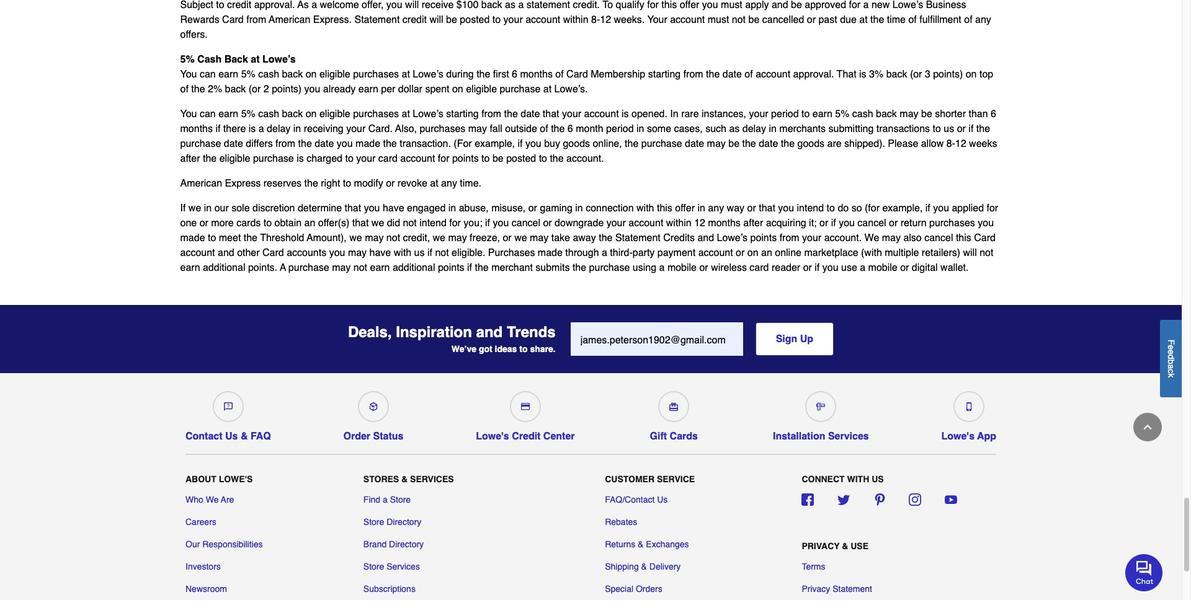 Task type: locate. For each thing, give the bounding box(es) containing it.
other
[[237, 248, 260, 259]]

with right the connection
[[636, 203, 654, 214]]

returns & exchanges
[[605, 539, 689, 549]]

1 horizontal spatial 12
[[694, 218, 705, 229]]

0 vertical spatial have
[[383, 203, 404, 214]]

card inside the if we in our sole discretion determine that you have engaged in abuse, misuse, or gaming in connection with this offer in any way or that you intend to do so (for example, if you applied for one or more cards to obtain an offer(s) that we did not intend for you; if you cancel or downgrade your account within 12 months after acquiring it; or if you cancel or return purchases you made to meet the threshold amount), we may not credit, we may freeze, or we may take away the statement credits and lowe's points from your account. we may also cancel this card account and other card accounts you may have with us if not eligible. purchases made through a third-party payment account or on an online marketplace (with multiple retailers) will not earn additional points. a purchase may not earn additional points if the merchant submits the purchase using a mobile or wireless card reader or if you use a mobile or digital wallet.
[[750, 262, 769, 274]]

your left card.
[[346, 123, 366, 135]]

2
[[264, 84, 269, 95]]

1 horizontal spatial us
[[944, 123, 954, 135]]

& for stores & services
[[401, 475, 408, 485]]

additional down credit,
[[393, 262, 435, 274]]

store
[[390, 495, 411, 505], [363, 517, 384, 527], [363, 562, 384, 572]]

12 inside you can earn 5% cash back on eligible purchases at lowe's starting from the date that your account is opened. in rare instances, your period to earn 5% cash back may be shorter than 6 months if there is a delay in receiving your card. also, purchases may fall outside of the 6 month period in some cases, such as delay in merchants submitting transactions to us or if the purchase date differs from the date you made the transaction. (for example, if you buy goods online, the purchase date may be the date the goods are shipped). please allow 8-12 weeks after the eligible purchase is charged to your card account for points to be posted to the account.
[[955, 138, 966, 150]]

starting inside you can earn 5% cash back on eligible purchases at lowe's starting from the date that your account is opened. in rare instances, your period to earn 5% cash back may be shorter than 6 months if there is a delay in receiving your card. also, purchases may fall outside of the 6 month period in some cases, such as delay in merchants submitting transactions to us or if the purchase date differs from the date you made the transaction. (for example, if you buy goods online, the purchase date may be the date the goods are shipped). please allow 8-12 weeks after the eligible purchase is charged to your card account for points to be posted to the account.
[[446, 109, 479, 120]]

mobile image
[[964, 403, 973, 411]]

shipping & delivery
[[605, 562, 681, 572]]

any inside the if we in our sole discretion determine that you have engaged in abuse, misuse, or gaming in connection with this offer in any way or that you intend to do so (for example, if you applied for one or more cards to obtain an offer(s) that we did not intend for you; if you cancel or downgrade your account within 12 months after acquiring it; or if you cancel or return purchases you made to meet the threshold amount), we may not credit, we may freeze, or we may take away the statement credits and lowe's points from your account. we may also cancel this card account and other card accounts you may have with us if not eligible. purchases made through a third-party payment account or on an online marketplace (with multiple retailers) will not earn additional points. a purchase may not earn additional points if the merchant submits the purchase using a mobile or wireless card reader or if you use a mobile or digital wallet.
[[708, 203, 724, 214]]

be down instances,
[[728, 138, 739, 150]]

store down brand
[[363, 562, 384, 572]]

at up dollar
[[402, 69, 410, 80]]

approval. inside 5% cash back at lowe's you can earn 5% cash back on eligible purchases at lowe's during the first 6 months of card membership starting from the date of account approval. that is 3% back (or 3 points) on top of the 2% back (or 2 points) you already earn per dollar spent on eligible purchase at lowe's.
[[793, 69, 834, 80]]

store inside 'link'
[[390, 495, 411, 505]]

of inside you can earn 5% cash back on eligible purchases at lowe's starting from the date that your account is opened. in rare instances, your period to earn 5% cash back may be shorter than 6 months if there is a delay in receiving your card. also, purchases may fall outside of the 6 month period in some cases, such as delay in merchants submitting transactions to us or if the purchase date differs from the date you made the transaction. (for example, if you buy goods online, the purchase date may be the date the goods are shipped). please allow 8-12 weeks after the eligible purchase is charged to your card account for points to be posted to the account.
[[540, 123, 548, 135]]

us right contact
[[225, 431, 238, 442]]

your right instances,
[[749, 109, 768, 120]]

not inside subject to credit approval. as a welcome offer, you will receive $100 back as a statement credit. to qualify for this offer you must apply and be approved for a new lowe's business rewards card from american express. statement credit will be posted to your account within 8-12 weeks. your account must not be cancelled or past due at the time of fulfillment of any offers.
[[732, 14, 746, 25]]

membership
[[591, 69, 645, 80]]

offer inside subject to credit approval. as a welcome offer, you will receive $100 back as a statement credit. to qualify for this offer you must apply and be approved for a new lowe's business rewards card from american express. statement credit will be posted to your account within 8-12 weeks. your account must not be cancelled or past due at the time of fulfillment of any offers.
[[680, 0, 699, 11]]

of down business
[[964, 14, 972, 25]]

lowe's left app
[[941, 431, 975, 442]]

&
[[241, 431, 248, 442], [401, 475, 408, 485], [638, 539, 644, 549], [842, 542, 848, 552], [641, 562, 647, 572]]

& for privacy & use
[[842, 542, 848, 552]]

back
[[224, 54, 248, 65]]

8-
[[591, 14, 600, 25], [946, 138, 955, 150]]

in left our
[[204, 203, 212, 214]]

pinterest image
[[873, 494, 886, 506]]

fulfillment
[[919, 14, 961, 25]]

& left faq
[[241, 431, 248, 442]]

take
[[551, 233, 570, 244]]

12 left weeks
[[955, 138, 966, 150]]

who we are
[[185, 495, 234, 505]]

example, inside the if we in our sole discretion determine that you have engaged in abuse, misuse, or gaming in connection with this offer in any way or that you intend to do so (for example, if you applied for one or more cards to obtain an offer(s) that we did not intend for you; if you cancel or downgrade your account within 12 months after acquiring it; or if you cancel or return purchases you made to meet the threshold amount), we may not credit, we may freeze, or we may take away the statement credits and lowe's points from your account. we may also cancel this card account and other card accounts you may have with us if not eligible. purchases made through a third-party payment account or on an online marketplace (with multiple retailers) will not earn additional points. a purchase may not earn additional points if the merchant submits the purchase using a mobile or wireless card reader or if you use a mobile or digital wallet.
[[882, 203, 923, 214]]

newsroom link
[[185, 583, 227, 595]]

if right it;
[[831, 218, 836, 229]]

additional
[[203, 262, 245, 274], [393, 262, 435, 274]]

sign up form
[[571, 323, 834, 356]]

card inside subject to credit approval. as a welcome offer, you will receive $100 back as a statement credit. to qualify for this offer you must apply and be approved for a new lowe's business rewards card from american express. statement credit will be posted to your account within 8-12 weeks. your account must not be cancelled or past due at the time of fulfillment of any offers.
[[222, 14, 244, 25]]

our responsibilities link
[[185, 538, 263, 551]]

chevron up image
[[1141, 421, 1154, 434]]

c
[[1166, 369, 1176, 373]]

0 vertical spatial an
[[304, 218, 315, 229]]

made
[[355, 138, 380, 150], [180, 233, 205, 244], [538, 248, 563, 259]]

eligible.
[[452, 248, 485, 259]]

store down stores & services on the bottom of the page
[[390, 495, 411, 505]]

0 horizontal spatial account.
[[566, 153, 604, 164]]

will down receive
[[430, 14, 443, 25]]

threshold
[[260, 233, 304, 244]]

a
[[280, 262, 286, 274]]

1 horizontal spatial with
[[636, 203, 654, 214]]

account down one
[[180, 248, 215, 259]]

0 vertical spatial 6
[[512, 69, 517, 80]]

from inside 5% cash back at lowe's you can earn 5% cash back on eligible purchases at lowe's during the first 6 months of card membership starting from the date of account approval. that is 3% back (or 3 points) on top of the 2% back (or 2 points) you already earn per dollar spent on eligible purchase at lowe's.
[[683, 69, 703, 80]]

you inside 5% cash back at lowe's you can earn 5% cash back on eligible purchases at lowe's during the first 6 months of card membership starting from the date of account approval. that is 3% back (or 3 points) on top of the 2% back (or 2 points) you already earn per dollar spent on eligible purchase at lowe's.
[[304, 84, 320, 95]]

0 vertical spatial after
[[180, 153, 200, 164]]

1 vertical spatial you
[[180, 109, 197, 120]]

chat invite button image
[[1125, 554, 1163, 592]]

1 horizontal spatial posted
[[506, 153, 536, 164]]

you down the do
[[839, 218, 855, 229]]

1 vertical spatial american
[[180, 178, 222, 189]]

0 horizontal spatial american
[[180, 178, 222, 189]]

applied
[[952, 203, 984, 214]]

example, inside you can earn 5% cash back on eligible purchases at lowe's starting from the date that your account is opened. in rare instances, your period to earn 5% cash back may be shorter than 6 months if there is a delay in receiving your card. also, purchases may fall outside of the 6 month period in some cases, such as delay in merchants submitting transactions to us or if the purchase date differs from the date you made the transaction. (for example, if you buy goods online, the purchase date may be the date the goods are shipped). please allow 8-12 weeks after the eligible purchase is charged to your card account for points to be posted to the account.
[[475, 138, 515, 150]]

eligible up receiving
[[319, 109, 350, 120]]

your up first
[[503, 14, 523, 25]]

1 horizontal spatial card
[[750, 262, 769, 274]]

starting
[[648, 69, 681, 80], [446, 109, 479, 120]]

past
[[819, 14, 837, 25]]

app
[[977, 431, 996, 442]]

lowe's inside you can earn 5% cash back on eligible purchases at lowe's starting from the date that your account is opened. in rare instances, your period to earn 5% cash back may be shorter than 6 months if there is a delay in receiving your card. also, purchases may fall outside of the 6 month period in some cases, such as delay in merchants submitting transactions to us or if the purchase date differs from the date you made the transaction. (for example, if you buy goods online, the purchase date may be the date the goods are shipped). please allow 8-12 weeks after the eligible purchase is charged to your card account for points to be posted to the account.
[[413, 109, 443, 120]]

that
[[837, 69, 856, 80]]

cancel up retailers)
[[924, 233, 953, 244]]

0 vertical spatial american
[[269, 14, 310, 25]]

lowe's for lowe's app
[[941, 431, 975, 442]]

in down opened.
[[636, 123, 644, 135]]

(or left 2
[[249, 84, 261, 95]]

1 horizontal spatial american
[[269, 14, 310, 25]]

from up online
[[780, 233, 799, 244]]

directory for store directory
[[387, 517, 421, 527]]

us down credit,
[[414, 248, 425, 259]]

card inside 5% cash back at lowe's you can earn 5% cash back on eligible purchases at lowe's during the first 6 months of card membership starting from the date of account approval. that is 3% back (or 3 points) on top of the 2% back (or 2 points) you already earn per dollar spent on eligible purchase at lowe's.
[[566, 69, 588, 80]]

store services
[[363, 562, 420, 572]]

0 horizontal spatial us
[[414, 248, 425, 259]]

us inside you can earn 5% cash back on eligible purchases at lowe's starting from the date that your account is opened. in rare instances, your period to earn 5% cash back may be shorter than 6 months if there is a delay in receiving your card. also, purchases may fall outside of the 6 month period in some cases, such as delay in merchants submitting transactions to us or if the purchase date differs from the date you made the transaction. (for example, if you buy goods online, the purchase date may be the date the goods are shipped). please allow 8-12 weeks after the eligible purchase is charged to your card account for points to be posted to the account.
[[944, 123, 954, 135]]

b
[[1166, 359, 1176, 364]]

an left online
[[761, 248, 772, 259]]

& inside 'link'
[[638, 539, 644, 549]]

we inside the if we in our sole discretion determine that you have engaged in abuse, misuse, or gaming in connection with this offer in any way or that you intend to do so (for example, if you applied for one or more cards to obtain an offer(s) that we did not intend for you; if you cancel or downgrade your account within 12 months after acquiring it; or if you cancel or return purchases you made to meet the threshold amount), we may not credit, we may freeze, or we may take away the statement credits and lowe's points from your account. we may also cancel this card account and other card accounts you may have with us if not eligible. purchases made through a third-party payment account or on an online marketplace (with multiple retailers) will not earn additional points. a purchase may not earn additional points if the merchant submits the purchase using a mobile or wireless card reader or if you use a mobile or digital wallet.
[[864, 233, 879, 244]]

0 horizontal spatial cancel
[[512, 218, 540, 229]]

you
[[386, 0, 402, 11], [702, 0, 718, 11], [304, 84, 320, 95], [337, 138, 353, 150], [525, 138, 541, 150], [364, 203, 380, 214], [778, 203, 794, 214], [933, 203, 949, 214], [493, 218, 509, 229], [839, 218, 855, 229], [978, 218, 994, 229], [329, 248, 345, 259], [822, 262, 838, 274]]

date
[[723, 69, 742, 80], [521, 109, 540, 120], [224, 138, 243, 150], [315, 138, 334, 150], [685, 138, 704, 150], [759, 138, 778, 150]]

2 horizontal spatial cancel
[[924, 233, 953, 244]]

goods down "month"
[[563, 138, 590, 150]]

we
[[864, 233, 879, 244], [206, 495, 219, 505]]

1 vertical spatial offer
[[675, 203, 695, 214]]

1 goods from the left
[[563, 138, 590, 150]]

1 horizontal spatial mobile
[[868, 262, 897, 274]]

f
[[1166, 340, 1176, 345]]

is inside 5% cash back at lowe's you can earn 5% cash back on eligible purchases at lowe's during the first 6 months of card membership starting from the date of account approval. that is 3% back (or 3 points) on top of the 2% back (or 2 points) you already earn per dollar spent on eligible purchase at lowe's.
[[859, 69, 866, 80]]

1 delay from the left
[[267, 123, 291, 135]]

directory for brand directory
[[389, 539, 424, 549]]

0 horizontal spatial card
[[378, 153, 398, 164]]

1 additional from the left
[[203, 262, 245, 274]]

1 vertical spatial after
[[743, 218, 763, 229]]

0 horizontal spatial 8-
[[591, 14, 600, 25]]

privacy for privacy statement
[[802, 584, 830, 594]]

posted inside you can earn 5% cash back on eligible purchases at lowe's starting from the date that your account is opened. in rare instances, your period to earn 5% cash back may be shorter than 6 months if there is a delay in receiving your card. also, purchases may fall outside of the 6 month period in some cases, such as delay in merchants submitting transactions to us or if the purchase date differs from the date you made the transaction. (for example, if you buy goods online, the purchase date may be the date the goods are shipped). please allow 8-12 weeks after the eligible purchase is charged to your card account for points to be posted to the account.
[[506, 153, 536, 164]]

and inside deals, inspiration and trends we've got ideas to share.
[[476, 324, 503, 341]]

& right returns
[[638, 539, 644, 549]]

privacy for privacy & use
[[802, 542, 840, 552]]

orders
[[636, 584, 662, 594]]

lowe's down spent
[[413, 109, 443, 120]]

1 horizontal spatial intend
[[797, 203, 824, 214]]

0 horizontal spatial mobile
[[667, 262, 697, 274]]

1 horizontal spatial example,
[[882, 203, 923, 214]]

cards
[[236, 218, 261, 229]]

0 vertical spatial 12
[[600, 14, 611, 25]]

for up your
[[647, 0, 659, 11]]

account inside 5% cash back at lowe's you can earn 5% cash back on eligible purchases at lowe's during the first 6 months of card membership starting from the date of account approval. that is 3% back (or 3 points) on top of the 2% back (or 2 points) you already earn per dollar spent on eligible purchase at lowe's.
[[756, 69, 790, 80]]

and inside subject to credit approval. as a welcome offer, you will receive $100 back as a statement credit. to qualify for this offer you must apply and be approved for a new lowe's business rewards card from american express. statement credit will be posted to your account within 8-12 weeks. your account must not be cancelled or past due at the time of fulfillment of any offers.
[[772, 0, 788, 11]]

2 mobile from the left
[[868, 262, 897, 274]]

after inside you can earn 5% cash back on eligible purchases at lowe's starting from the date that your account is opened. in rare instances, your period to earn 5% cash back may be shorter than 6 months if there is a delay in receiving your card. also, purchases may fall outside of the 6 month period in some cases, such as delay in merchants submitting transactions to us or if the purchase date differs from the date you made the transaction. (for example, if you buy goods online, the purchase date may be the date the goods are shipped). please allow 8-12 weeks after the eligible purchase is charged to your card account for points to be posted to the account.
[[180, 153, 200, 164]]

the inside subject to credit approval. as a welcome offer, you will receive $100 back as a statement credit. to qualify for this offer you must apply and be approved for a new lowe's business rewards card from american express. statement credit will be posted to your account within 8-12 weeks. your account must not be cancelled or past due at the time of fulfillment of any offers.
[[870, 14, 884, 25]]

1 vertical spatial directory
[[389, 539, 424, 549]]

a right using
[[659, 262, 665, 274]]

lowe's for lowe's credit center
[[476, 431, 509, 442]]

1 vertical spatial we
[[206, 495, 219, 505]]

lowe's
[[892, 0, 923, 11], [262, 54, 296, 65], [413, 69, 443, 80], [413, 109, 443, 120], [717, 233, 748, 244]]

store services link
[[363, 561, 420, 573]]

within inside subject to credit approval. as a welcome offer, you will receive $100 back as a statement credit. to qualify for this offer you must apply and be approved for a new lowe's business rewards card from american express. statement credit will be posted to your account within 8-12 weeks. your account must not be cancelled or past due at the time of fulfillment of any offers.
[[563, 14, 588, 25]]

intend down engaged
[[419, 218, 447, 229]]

0 vertical spatial will
[[405, 0, 419, 11]]

account
[[526, 14, 560, 25], [670, 14, 705, 25], [756, 69, 790, 80], [584, 109, 619, 120], [400, 153, 435, 164], [629, 218, 663, 229], [180, 248, 215, 259], [698, 248, 733, 259]]

1 horizontal spatial approval.
[[793, 69, 834, 80]]

cancelled
[[762, 14, 804, 25]]

0 vertical spatial directory
[[387, 517, 421, 527]]

8- inside you can earn 5% cash back on eligible purchases at lowe's starting from the date that your account is opened. in rare instances, your period to earn 5% cash back may be shorter than 6 months if there is a delay in receiving your card. also, purchases may fall outside of the 6 month period in some cases, such as delay in merchants submitting transactions to us or if the purchase date differs from the date you made the transaction. (for example, if you buy goods online, the purchase date may be the date the goods are shipped). please allow 8-12 weeks after the eligible purchase is charged to your card account for points to be posted to the account.
[[946, 138, 955, 150]]

2 you from the top
[[180, 109, 197, 120]]

2 goods from the left
[[797, 138, 824, 150]]

offer right qualify
[[680, 0, 699, 11]]

lowe's up spent
[[413, 69, 443, 80]]

months inside the if we in our sole discretion determine that you have engaged in abuse, misuse, or gaming in connection with this offer in any way or that you intend to do so (for example, if you applied for one or more cards to obtain an offer(s) that we did not intend for you; if you cancel or downgrade your account within 12 months after acquiring it; or if you cancel or return purchases you made to meet the threshold amount), we may not credit, we may freeze, or we may take away the statement credits and lowe's points from your account. we may also cancel this card account and other card accounts you may have with us if not eligible. purchases made through a third-party payment account or on an online marketplace (with multiple retailers) will not earn additional points. a purchase may not earn additional points if the merchant submits the purchase using a mobile or wireless card reader or if you use a mobile or digital wallet.
[[708, 218, 741, 229]]

through
[[565, 248, 599, 259]]

at
[[859, 14, 868, 25], [251, 54, 260, 65], [402, 69, 410, 80], [543, 84, 552, 95], [402, 109, 410, 120], [430, 178, 438, 189]]

1 vertical spatial account.
[[824, 233, 862, 244]]

2 vertical spatial 6
[[567, 123, 573, 135]]

1 horizontal spatial account.
[[824, 233, 862, 244]]

2 vertical spatial services
[[387, 562, 420, 572]]

due
[[840, 14, 857, 25]]

0 vertical spatial made
[[355, 138, 380, 150]]

or down multiple in the top of the page
[[900, 262, 909, 274]]

0 horizontal spatial starting
[[446, 109, 479, 120]]

12 down to
[[600, 14, 611, 25]]

or inside subject to credit approval. as a welcome offer, you will receive $100 back as a statement credit. to qualify for this offer you must apply and be approved for a new lowe's business rewards card from american express. statement credit will be posted to your account within 8-12 weeks. your account must not be cancelled or past due at the time of fulfillment of any offers.
[[807, 14, 816, 25]]

2 horizontal spatial any
[[975, 14, 991, 25]]

0 horizontal spatial posted
[[460, 14, 490, 25]]

points
[[452, 153, 479, 164], [750, 233, 777, 244], [438, 262, 464, 274]]

1 vertical spatial an
[[761, 248, 772, 259]]

1 horizontal spatial 6
[[567, 123, 573, 135]]

shipping
[[605, 562, 639, 572]]

made up submits in the left of the page
[[538, 248, 563, 259]]

0 vertical spatial privacy
[[802, 542, 840, 552]]

1 vertical spatial within
[[666, 218, 691, 229]]

1 vertical spatial us
[[414, 248, 425, 259]]

have down did
[[369, 248, 391, 259]]

0 vertical spatial period
[[771, 109, 799, 120]]

1 vertical spatial intend
[[419, 218, 447, 229]]

1 horizontal spatial additional
[[393, 262, 435, 274]]

0 vertical spatial offer
[[680, 0, 699, 11]]

1 vertical spatial card
[[750, 262, 769, 274]]

0 horizontal spatial additional
[[203, 262, 245, 274]]

contact
[[185, 431, 222, 442]]

1 vertical spatial starting
[[446, 109, 479, 120]]

of left 2%
[[180, 84, 188, 95]]

reserves
[[263, 178, 302, 189]]

a inside 'link'
[[383, 495, 388, 505]]

is left charged
[[297, 153, 304, 164]]

eligible up already
[[319, 69, 350, 80]]

1 horizontal spatial delay
[[742, 123, 766, 135]]

2 delay from the left
[[742, 123, 766, 135]]

points.
[[248, 262, 277, 274]]

that up the acquiring
[[759, 203, 775, 214]]

please
[[888, 138, 918, 150]]

card.
[[368, 123, 393, 135]]

0 vertical spatial services
[[828, 431, 869, 442]]

6 inside 5% cash back at lowe's you can earn 5% cash back on eligible purchases at lowe's during the first 6 months of card membership starting from the date of account approval. that is 3% back (or 3 points) on top of the 2% back (or 2 points) you already earn per dollar spent on eligible purchase at lowe's.
[[512, 69, 517, 80]]

approval. left the as on the top left of page
[[254, 0, 295, 11]]

within inside the if we in our sole discretion determine that you have engaged in abuse, misuse, or gaming in connection with this offer in any way or that you intend to do so (for example, if you applied for one or more cards to obtain an offer(s) that we did not intend for you; if you cancel or downgrade your account within 12 months after acquiring it; or if you cancel or return purchases you made to meet the threshold amount), we may not credit, we may freeze, or we may take away the statement credits and lowe's points from your account. we may also cancel this card account and other card accounts you may have with us if not eligible. purchases made through a third-party payment account or on an online marketplace (with multiple retailers) will not earn additional points. a purchase may not earn additional points if the merchant submits the purchase using a mobile or wireless card reader or if you use a mobile or digital wallet.
[[666, 218, 691, 229]]

stores & services
[[363, 475, 454, 485]]

privacy statement link
[[802, 583, 872, 595]]

1 horizontal spatial as
[[729, 123, 740, 135]]

rebates link
[[605, 516, 637, 528]]

0 horizontal spatial with
[[394, 248, 411, 259]]

back inside subject to credit approval. as a welcome offer, you will receive $100 back as a statement credit. to qualify for this offer you must apply and be approved for a new lowe's business rewards card from american express. statement credit will be posted to your account within 8-12 weeks. your account must not be cancelled or past due at the time of fulfillment of any offers.
[[481, 0, 502, 11]]

months inside 5% cash back at lowe's you can earn 5% cash back on eligible purchases at lowe's during the first 6 months of card membership starting from the date of account approval. that is 3% back (or 3 points) on top of the 2% back (or 2 points) you already earn per dollar spent on eligible purchase at lowe's.
[[520, 69, 553, 80]]

& right the stores
[[401, 475, 408, 485]]

purchase down first
[[500, 84, 541, 95]]

2 horizontal spatial lowe's
[[941, 431, 975, 442]]

starting inside 5% cash back at lowe's you can earn 5% cash back on eligible purchases at lowe's during the first 6 months of card membership starting from the date of account approval. that is 3% back (or 3 points) on top of the 2% back (or 2 points) you already earn per dollar spent on eligible purchase at lowe's.
[[648, 69, 681, 80]]

1 vertical spatial privacy
[[802, 584, 830, 594]]

0 horizontal spatial statement
[[355, 14, 400, 25]]

on inside you can earn 5% cash back on eligible purchases at lowe's starting from the date that your account is opened. in rare instances, your period to earn 5% cash back may be shorter than 6 months if there is a delay in receiving your card. also, purchases may fall outside of the 6 month period in some cases, such as delay in merchants submitting transactions to us or if the purchase date differs from the date you made the transaction. (for example, if you buy goods online, the purchase date may be the date the goods are shipped). please allow 8-12 weeks after the eligible purchase is charged to your card account for points to be posted to the account.
[[306, 109, 317, 120]]

special orders link
[[605, 583, 662, 595]]

sign
[[776, 334, 797, 345]]

privacy up terms link
[[802, 542, 840, 552]]

delay
[[267, 123, 291, 135], [742, 123, 766, 135]]

or inside you can earn 5% cash back on eligible purchases at lowe's starting from the date that your account is opened. in rare instances, your period to earn 5% cash back may be shorter than 6 months if there is a delay in receiving your card. also, purchases may fall outside of the 6 month period in some cases, such as delay in merchants submitting transactions to us or if the purchase date differs from the date you made the transaction. (for example, if you buy goods online, the purchase date may be the date the goods are shipped). please allow 8-12 weeks after the eligible purchase is charged to your card account for points to be posted to the account.
[[957, 123, 966, 135]]

0 vertical spatial card
[[378, 153, 398, 164]]

the left 2%
[[191, 84, 205, 95]]

from inside subject to credit approval. as a welcome offer, you will receive $100 back as a statement credit. to qualify for this offer you must apply and be approved for a new lowe's business rewards card from american express. statement credit will be posted to your account within 8-12 weeks. your account must not be cancelled or past due at the time of fulfillment of any offers.
[[246, 14, 266, 25]]

cash inside 5% cash back at lowe's you can earn 5% cash back on eligible purchases at lowe's during the first 6 months of card membership starting from the date of account approval. that is 3% back (or 3 points) on top of the 2% back (or 2 points) you already earn per dollar spent on eligible purchase at lowe's.
[[258, 69, 279, 80]]

credit down receive
[[403, 14, 427, 25]]

& left delivery
[[641, 562, 647, 572]]

& for shipping & delivery
[[641, 562, 647, 572]]

an
[[304, 218, 315, 229], [761, 248, 772, 259]]

at inside you can earn 5% cash back on eligible purchases at lowe's starting from the date that your account is opened. in rare instances, your period to earn 5% cash back may be shorter than 6 months if there is a delay in receiving your card. also, purchases may fall outside of the 6 month period in some cases, such as delay in merchants submitting transactions to us or if the purchase date differs from the date you made the transaction. (for example, if you buy goods online, the purchase date may be the date the goods are shipped). please allow 8-12 weeks after the eligible purchase is charged to your card account for points to be posted to the account.
[[402, 109, 410, 120]]

or right reader
[[803, 262, 812, 274]]

any inside subject to credit approval. as a welcome offer, you will receive $100 back as a statement credit. to qualify for this offer you must apply and be approved for a new lowe's business rewards card from american express. statement credit will be posted to your account within 8-12 weeks. your account must not be cancelled or past due at the time of fulfillment of any offers.
[[975, 14, 991, 25]]

1 vertical spatial can
[[200, 109, 216, 120]]

additional down other on the top of page
[[203, 262, 245, 274]]

0 vertical spatial credit
[[227, 0, 251, 11]]

we inside who we are link
[[206, 495, 219, 505]]

a right find
[[383, 495, 388, 505]]

points inside you can earn 5% cash back on eligible purchases at lowe's starting from the date that your account is opened. in rare instances, your period to earn 5% cash back may be shorter than 6 months if there is a delay in receiving your card. also, purchases may fall outside of the 6 month period in some cases, such as delay in merchants submitting transactions to us or if the purchase date differs from the date you made the transaction. (for example, if you buy goods online, the purchase date may be the date the goods are shipped). please allow 8-12 weeks after the eligible purchase is charged to your card account for points to be posted to the account.
[[452, 153, 479, 164]]

meet
[[219, 233, 241, 244]]

0 horizontal spatial period
[[606, 123, 634, 135]]

be down fall
[[492, 153, 504, 164]]

newsroom
[[185, 584, 227, 594]]

1 privacy from the top
[[802, 542, 840, 552]]

the down merchants
[[781, 138, 795, 150]]

statement
[[355, 14, 400, 25], [615, 233, 661, 244], [833, 584, 872, 594]]

differs
[[246, 138, 273, 150]]

0 vertical spatial us
[[944, 123, 954, 135]]

be
[[791, 0, 802, 11], [446, 14, 457, 25], [748, 14, 759, 25], [921, 109, 932, 120], [728, 138, 739, 150], [492, 153, 504, 164]]

investors link
[[185, 561, 221, 573]]

example, up "return"
[[882, 203, 923, 214]]

us
[[225, 431, 238, 442], [657, 495, 668, 505]]

0 vertical spatial us
[[225, 431, 238, 442]]

1 vertical spatial 8-
[[946, 138, 955, 150]]

you left applied
[[933, 203, 949, 214]]

goods
[[563, 138, 590, 150], [797, 138, 824, 150]]

or right modify
[[386, 178, 395, 189]]

any left way
[[708, 203, 724, 214]]

made down one
[[180, 233, 205, 244]]

eligible down first
[[466, 84, 497, 95]]

e up b
[[1166, 350, 1176, 355]]

(or left 3
[[910, 69, 922, 80]]

for down transaction.
[[438, 153, 449, 164]]

purchase down some at the right of page
[[641, 138, 682, 150]]

0 horizontal spatial we
[[206, 495, 219, 505]]

you inside 5% cash back at lowe's you can earn 5% cash back on eligible purchases at lowe's during the first 6 months of card membership starting from the date of account approval. that is 3% back (or 3 points) on top of the 2% back (or 2 points) you already earn per dollar spent on eligible purchase at lowe's.
[[180, 69, 197, 80]]

2 privacy from the top
[[802, 584, 830, 594]]

online,
[[593, 138, 622, 150]]

the
[[870, 14, 884, 25], [477, 69, 490, 80], [706, 69, 720, 80], [191, 84, 205, 95], [504, 109, 518, 120], [551, 123, 565, 135], [976, 123, 990, 135], [298, 138, 312, 150], [383, 138, 397, 150], [625, 138, 639, 150], [742, 138, 756, 150], [781, 138, 795, 150], [203, 153, 217, 164], [550, 153, 564, 164], [304, 178, 318, 189], [244, 233, 257, 244], [599, 233, 613, 244], [475, 262, 489, 274], [573, 262, 586, 274]]

5% up submitting
[[835, 109, 849, 120]]

2 horizontal spatial months
[[708, 218, 741, 229]]

from right differs
[[275, 138, 295, 150]]

a up k
[[1166, 364, 1176, 369]]

to left meet on the top
[[208, 233, 216, 244]]

0 vertical spatial as
[[505, 0, 515, 11]]

special orders
[[605, 584, 662, 594]]

0 vertical spatial points
[[452, 153, 479, 164]]

customer service
[[605, 475, 695, 485]]

to down "buy"
[[539, 153, 547, 164]]

1 horizontal spatial starting
[[648, 69, 681, 80]]

have
[[383, 203, 404, 214], [369, 248, 391, 259]]

posted inside subject to credit approval. as a welcome offer, you will receive $100 back as a statement credit. to qualify for this offer you must apply and be approved for a new lowe's business rewards card from american express. statement credit will be posted to your account within 8-12 weeks. your account must not be cancelled or past due at the time of fulfillment of any offers.
[[460, 14, 490, 25]]

1 vertical spatial any
[[441, 178, 457, 189]]

gift cards link
[[647, 387, 701, 443]]

american express reserves the right to modify or revoke at any time.
[[180, 178, 484, 189]]

from inside the if we in our sole discretion determine that you have engaged in abuse, misuse, or gaming in connection with this offer in any way or that you intend to do so (for example, if you applied for one or more cards to obtain an offer(s) that we did not intend for you; if you cancel or downgrade your account within 12 months after acquiring it; or if you cancel or return purchases you made to meet the threshold amount), we may not credit, we may freeze, or we may take away the statement credits and lowe's points from your account. we may also cancel this card account and other card accounts you may have with us if not eligible. purchases made through a third-party payment account or on an online marketplace (with multiple retailers) will not earn additional points. a purchase may not earn additional points if the merchant submits the purchase using a mobile or wireless card reader or if you use a mobile or digital wallet.
[[780, 233, 799, 244]]

account. inside the if we in our sole discretion determine that you have engaged in abuse, misuse, or gaming in connection with this offer in any way or that you intend to do so (for example, if you applied for one or more cards to obtain an offer(s) that we did not intend for you; if you cancel or downgrade your account within 12 months after acquiring it; or if you cancel or return purchases you made to meet the threshold amount), we may not credit, we may freeze, or we may take away the statement credits and lowe's points from your account. we may also cancel this card account and other card accounts you may have with us if not eligible. purchases made through a third-party payment account or on an online marketplace (with multiple retailers) will not earn additional points. a purchase may not earn additional points if the merchant submits the purchase using a mobile or wireless card reader or if you use a mobile or digital wallet.
[[824, 233, 862, 244]]

2 vertical spatial store
[[363, 562, 384, 572]]

the right away
[[599, 233, 613, 244]]

1 vertical spatial made
[[180, 233, 205, 244]]

marketplace
[[804, 248, 858, 259]]

after inside the if we in our sole discretion determine that you have engaged in abuse, misuse, or gaming in connection with this offer in any way or that you intend to do so (for example, if you applied for one or more cards to obtain an offer(s) that we did not intend for you; if you cancel or downgrade your account within 12 months after acquiring it; or if you cancel or return purchases you made to meet the threshold amount), we may not credit, we may freeze, or we may take away the statement credits and lowe's points from your account. we may also cancel this card account and other card accounts you may have with us if not eligible. purchases made through a third-party payment account or on an online marketplace (with multiple retailers) will not earn additional points. a purchase may not earn additional points if the merchant submits the purchase using a mobile or wireless card reader or if you use a mobile or digital wallet.
[[743, 218, 763, 229]]

lowe's credit center link
[[476, 387, 575, 443]]

1 you from the top
[[180, 69, 197, 80]]

subject
[[180, 0, 213, 11]]

months down way
[[708, 218, 741, 229]]

0 horizontal spatial within
[[563, 14, 588, 25]]

can down 2%
[[200, 109, 216, 120]]

this up retailers)
[[956, 233, 971, 244]]

contact us & faq
[[185, 431, 271, 442]]

lowe's credit center
[[476, 431, 575, 442]]

as down instances,
[[729, 123, 740, 135]]

months inside you can earn 5% cash back on eligible purchases at lowe's starting from the date that your account is opened. in rare instances, your period to earn 5% cash back may be shorter than 6 months if there is a delay in receiving your card. also, purchases may fall outside of the 6 month period in some cases, such as delay in merchants submitting transactions to us or if the purchase date differs from the date you made the transaction. (for example, if you buy goods online, the purchase date may be the date the goods are shipped). please allow 8-12 weeks after the eligible purchase is charged to your card account for points to be posted to the account.
[[180, 123, 213, 135]]

you left the apply
[[702, 0, 718, 11]]

0 vertical spatial 8-
[[591, 14, 600, 25]]

intend up it;
[[797, 203, 824, 214]]

mobile down payment
[[667, 262, 697, 274]]

0 vertical spatial we
[[864, 233, 879, 244]]

2 can from the top
[[200, 109, 216, 120]]

0 vertical spatial with
[[636, 203, 654, 214]]

1 horizontal spatial 8-
[[946, 138, 955, 150]]

0 horizontal spatial approval.
[[254, 0, 295, 11]]

who we are link
[[185, 494, 234, 506]]

1 vertical spatial will
[[430, 14, 443, 25]]

0 horizontal spatial goods
[[563, 138, 590, 150]]

careers link
[[185, 516, 216, 528]]

statement up party
[[615, 233, 661, 244]]

5% cash back at lowe's you can earn 5% cash back on eligible purchases at lowe's during the first 6 months of card membership starting from the date of account approval. that is 3% back (or 3 points) on top of the 2% back (or 2 points) you already earn per dollar spent on eligible purchase at lowe's.
[[180, 54, 993, 95]]

instagram image
[[909, 494, 921, 506]]

approval. inside subject to credit approval. as a welcome offer, you will receive $100 back as a statement credit. to qualify for this offer you must apply and be approved for a new lowe's business rewards card from american express. statement credit will be posted to your account within 8-12 weeks. your account must not be cancelled or past due at the time of fulfillment of any offers.
[[254, 0, 295, 11]]

merchant
[[491, 262, 533, 274]]

0 vertical spatial any
[[975, 14, 991, 25]]

1 horizontal spatial cancel
[[858, 218, 886, 229]]

fall
[[490, 123, 502, 135]]

statement down the use
[[833, 584, 872, 594]]

1 can from the top
[[200, 69, 216, 80]]

2 horizontal spatial statement
[[833, 584, 872, 594]]

party
[[633, 248, 655, 259]]

lowe's up time
[[892, 0, 923, 11]]

inspiration
[[396, 324, 472, 341]]

0 vertical spatial can
[[200, 69, 216, 80]]

1 mobile from the left
[[667, 262, 697, 274]]

1 horizontal spatial made
[[355, 138, 380, 150]]

the down new
[[870, 14, 884, 25]]

are
[[827, 138, 842, 150]]

services
[[828, 431, 869, 442], [410, 475, 454, 485], [387, 562, 420, 572]]

0 horizontal spatial 6
[[512, 69, 517, 80]]



Task type: describe. For each thing, give the bounding box(es) containing it.
gift cards
[[650, 431, 698, 442]]

a right use
[[860, 262, 865, 274]]

american inside subject to credit approval. as a welcome offer, you will receive $100 back as a statement credit. to qualify for this offer you must apply and be approved for a new lowe's business rewards card from american express. statement credit will be posted to your account within 8-12 weeks. your account must not be cancelled or past due at the time of fulfillment of any offers.
[[269, 14, 310, 25]]

for inside you can earn 5% cash back on eligible purchases at lowe's starting from the date that your account is opened. in rare instances, your period to earn 5% cash back may be shorter than 6 months if there is a delay in receiving your card. also, purchases may fall outside of the 6 month period in some cases, such as delay in merchants submitting transactions to us or if the purchase date differs from the date you made the transaction. (for example, if you buy goods online, the purchase date may be the date the goods are shipped). please allow 8-12 weeks after the eligible purchase is charged to your card account for points to be posted to the account.
[[438, 153, 449, 164]]

2 additional from the left
[[393, 262, 435, 274]]

if up "return"
[[925, 203, 930, 214]]

a inside you can earn 5% cash back on eligible purchases at lowe's starting from the date that your account is opened. in rare instances, your period to earn 5% cash back may be shorter than 6 months if there is a delay in receiving your card. also, purchases may fall outside of the 6 month period in some cases, such as delay in merchants submitting transactions to us or if the purchase date differs from the date you made the transaction. (for example, if you buy goods online, the purchase date may be the date the goods are shipped). please allow 8-12 weeks after the eligible purchase is charged to your card account for points to be posted to the account.
[[259, 123, 264, 135]]

express.
[[313, 14, 352, 25]]

services for store services
[[387, 562, 420, 572]]

privacy & use
[[802, 542, 868, 552]]

1 vertical spatial with
[[394, 248, 411, 259]]

1 horizontal spatial credit
[[403, 14, 427, 25]]

as inside subject to credit approval. as a welcome offer, you will receive $100 back as a statement credit. to qualify for this offer you must apply and be approved for a new lowe's business rewards card from american express. statement credit will be posted to your account within 8-12 weeks. your account must not be cancelled or past due at the time of fulfillment of any offers.
[[505, 0, 515, 11]]

card down threshold on the top left of the page
[[262, 248, 284, 259]]

the up our
[[203, 153, 217, 164]]

store for services
[[363, 562, 384, 572]]

services for installation services
[[828, 431, 869, 442]]

as inside you can earn 5% cash back on eligible purchases at lowe's starting from the date that your account is opened. in rare instances, your period to earn 5% cash back may be shorter than 6 months if there is a delay in receiving your card. also, purchases may fall outside of the 6 month period in some cases, such as delay in merchants submitting transactions to us or if the purchase date differs from the date you made the transaction. (for example, if you buy goods online, the purchase date may be the date the goods are shipped). please allow 8-12 weeks after the eligible purchase is charged to your card account for points to be posted to the account.
[[729, 123, 740, 135]]

1 vertical spatial (or
[[249, 84, 261, 95]]

may down amount),
[[332, 262, 351, 274]]

we down offer(s)
[[349, 233, 362, 244]]

store directory link
[[363, 516, 421, 528]]

your down it;
[[802, 233, 821, 244]]

2 e from the top
[[1166, 350, 1176, 355]]

modify
[[354, 178, 383, 189]]

way
[[727, 203, 744, 214]]

account up "month"
[[584, 109, 619, 120]]

or down gaming
[[543, 218, 552, 229]]

from up fall
[[481, 109, 501, 120]]

be down the apply
[[748, 14, 759, 25]]

1 horizontal spatial (or
[[910, 69, 922, 80]]

pickup image
[[369, 403, 378, 411]]

we right credit,
[[433, 233, 445, 244]]

share.
[[530, 344, 556, 354]]

can inside you can earn 5% cash back on eligible purchases at lowe's starting from the date that your account is opened. in rare instances, your period to earn 5% cash back may be shorter than 6 months if there is a delay in receiving your card. also, purchases may fall outside of the 6 month period in some cases, such as delay in merchants submitting transactions to us or if the purchase date differs from the date you made the transaction. (for example, if you buy goods online, the purchase date may be the date the goods are shipped). please allow 8-12 weeks after the eligible purchase is charged to your card account for points to be posted to the account.
[[200, 109, 216, 120]]

purchases
[[488, 248, 535, 259]]

0 horizontal spatial intend
[[419, 218, 447, 229]]

the down card.
[[383, 138, 397, 150]]

we left did
[[371, 218, 384, 229]]

may up "eligible."
[[448, 233, 467, 244]]

you left "buy"
[[525, 138, 541, 150]]

shipping & delivery link
[[605, 561, 681, 573]]

12 inside subject to credit approval. as a welcome offer, you will receive $100 back as a statement credit. to qualify for this offer you must apply and be approved for a new lowe's business rewards card from american express. statement credit will be posted to your account within 8-12 weeks. your account must not be cancelled or past due at the time of fulfillment of any offers.
[[600, 14, 611, 25]]

you up the acquiring
[[778, 203, 794, 214]]

instances,
[[702, 109, 746, 120]]

can inside 5% cash back at lowe's you can earn 5% cash back on eligible purchases at lowe's during the first 6 months of card membership starting from the date of account approval. that is 3% back (or 3 points) on top of the 2% back (or 2 points) you already earn per dollar spent on eligible purchase at lowe's.
[[200, 69, 216, 80]]

right
[[321, 178, 340, 189]]

top
[[979, 69, 993, 80]]

us for contact
[[225, 431, 238, 442]]

(with
[[861, 248, 882, 259]]

to up first
[[492, 14, 501, 25]]

up
[[800, 334, 813, 345]]

rebates
[[605, 517, 637, 527]]

purchase down accounts on the left of the page
[[288, 262, 329, 274]]

you down applied
[[978, 218, 994, 229]]

12 inside the if we in our sole discretion determine that you have engaged in abuse, misuse, or gaming in connection with this offer in any way or that you intend to do so (for example, if you applied for one or more cards to obtain an offer(s) that we did not intend for you; if you cancel or downgrade your account within 12 months after acquiring it; or if you cancel or return purchases you made to meet the threshold amount), we may not credit, we may freeze, or we may take away the statement credits and lowe's points from your account. we may also cancel this card account and other card accounts you may have with us if not eligible. purchases made through a third-party payment account or on an online marketplace (with multiple retailers) will not earn additional points. a purchase may not earn additional points if the merchant submits the purchase using a mobile or wireless card reader or if you use a mobile or digital wallet.
[[694, 218, 705, 229]]

use
[[851, 542, 868, 552]]

1 vertical spatial points
[[750, 233, 777, 244]]

credit
[[512, 431, 541, 442]]

1 vertical spatial points)
[[272, 84, 302, 95]]

and down meet on the top
[[218, 248, 234, 259]]

0 horizontal spatial made
[[180, 233, 205, 244]]

weeks.
[[614, 14, 645, 25]]

store for directory
[[363, 517, 384, 527]]

3
[[925, 69, 930, 80]]

2 horizontal spatial 6
[[991, 109, 996, 120]]

brand
[[363, 539, 387, 549]]

Email Address email field
[[571, 323, 743, 356]]

earn left per
[[358, 84, 378, 95]]

credit card image
[[521, 403, 530, 411]]

third-
[[610, 248, 633, 259]]

about
[[185, 475, 216, 485]]

that right offer(s)
[[352, 218, 369, 229]]

you;
[[464, 218, 482, 229]]

may up transactions
[[900, 109, 918, 120]]

lowe's inside the if we in our sole discretion determine that you have engaged in abuse, misuse, or gaming in connection with this offer in any way or that you intend to do so (for example, if you applied for one or more cards to obtain an offer(s) that we did not intend for you; if you cancel or downgrade your account within 12 months after acquiring it; or if you cancel or return purchases you made to meet the threshold amount), we may not credit, we may freeze, or we may take away the statement credits and lowe's points from your account. we may also cancel this card account and other card accounts you may have with us if not eligible. purchases made through a third-party payment account or on an online marketplace (with multiple retailers) will not earn additional points. a purchase may not earn additional points if the merchant submits the purchase using a mobile or wireless card reader or if you use a mobile or digital wallet.
[[717, 233, 748, 244]]

2%
[[208, 84, 222, 95]]

1 vertical spatial services
[[410, 475, 454, 485]]

discretion
[[252, 203, 295, 214]]

installation services
[[773, 431, 869, 442]]

purchases up transaction.
[[420, 123, 465, 135]]

special
[[605, 584, 633, 594]]

0 vertical spatial intend
[[797, 203, 824, 214]]

or up wireless
[[736, 248, 745, 259]]

customer care image
[[224, 403, 233, 411]]

0 vertical spatial must
[[721, 0, 742, 11]]

statement inside subject to credit approval. as a welcome offer, you will receive $100 back as a statement credit. to qualify for this offer you must apply and be approved for a new lowe's business rewards card from american express. statement credit will be posted to your account within 8-12 weeks. your account must not be cancelled or past due at the time of fulfillment of any offers.
[[355, 14, 400, 25]]

we've
[[452, 344, 476, 354]]

1 vertical spatial this
[[657, 203, 672, 214]]

2 horizontal spatial made
[[538, 248, 563, 259]]

the right online,
[[625, 138, 639, 150]]

you up charged
[[337, 138, 353, 150]]

facebook image
[[802, 494, 814, 506]]

subject to credit approval. as a welcome offer, you will receive $100 back as a statement credit. to qualify for this offer you must apply and be approved for a new lowe's business rewards card from american express. statement credit will be posted to your account within 8-12 weeks. your account must not be cancelled or past due at the time of fulfillment of any offers.
[[180, 0, 991, 40]]

eligible up 'express'
[[219, 153, 250, 164]]

we up purchases
[[514, 233, 527, 244]]

you down misuse,
[[493, 218, 509, 229]]

to up merchants
[[801, 109, 810, 120]]

exchanges
[[646, 539, 689, 549]]

0 horizontal spatial credit
[[227, 0, 251, 11]]

also,
[[395, 123, 417, 135]]

got
[[479, 344, 492, 354]]

of up instances,
[[745, 69, 753, 80]]

earn up the 'there'
[[218, 109, 238, 120]]

will inside the if we in our sole discretion determine that you have engaged in abuse, misuse, or gaming in connection with this offer in any way or that you intend to do so (for example, if you applied for one or more cards to obtain an offer(s) that we did not intend for you; if you cancel or downgrade your account within 12 months after acquiring it; or if you cancel or return purchases you made to meet the threshold amount), we may not credit, we may freeze, or we may take away the statement credits and lowe's points from your account. we may also cancel this card account and other card accounts you may have with us if not eligible. purchases made through a third-party payment account or on an online marketplace (with multiple retailers) will not earn additional points. a purchase may not earn additional points if the merchant submits the purchase using a mobile or wireless card reader or if you use a mobile or digital wallet.
[[963, 248, 977, 259]]

credit,
[[403, 233, 430, 244]]

gift card image
[[670, 403, 678, 411]]

5% up the 'there'
[[241, 109, 255, 120]]

wireless
[[711, 262, 747, 274]]

lowe's inside subject to credit approval. as a welcome offer, you will receive $100 back as a statement credit. to qualify for this offer you must apply and be approved for a new lowe's business rewards card from american express. statement credit will be posted to your account within 8-12 weeks. your account must not be cancelled or past due at the time of fulfillment of any offers.
[[892, 0, 923, 11]]

stores
[[363, 475, 399, 485]]

delivery
[[649, 562, 681, 572]]

& for returns & exchanges
[[638, 539, 644, 549]]

per
[[381, 84, 395, 95]]

that inside you can earn 5% cash back on eligible purchases at lowe's starting from the date that your account is opened. in rare instances, your period to earn 5% cash back may be shorter than 6 months if there is a delay in receiving your card. also, purchases may fall outside of the 6 month period in some cases, such as delay in merchants submitting transactions to us or if the purchase date differs from the date you made the transaction. (for example, if you buy goods online, the purchase date may be the date the goods are shipped). please allow 8-12 weeks after the eligible purchase is charged to your card account for points to be posted to the account.
[[543, 109, 559, 120]]

determine
[[298, 203, 342, 214]]

purchases inside 5% cash back at lowe's you can earn 5% cash back on eligible purchases at lowe's during the first 6 months of card membership starting from the date of account approval. that is 3% back (or 3 points) on top of the 2% back (or 2 points) you already earn per dollar spent on eligible purchase at lowe's.
[[353, 69, 399, 80]]

offers.
[[180, 29, 208, 40]]

account down transaction.
[[400, 153, 435, 164]]

scroll to top element
[[1133, 413, 1162, 442]]

2 vertical spatial this
[[956, 233, 971, 244]]

0 horizontal spatial any
[[441, 178, 457, 189]]

or left gaming
[[528, 203, 537, 214]]

rewards
[[180, 14, 219, 25]]

brand directory
[[363, 539, 424, 549]]

lowe's.
[[554, 84, 588, 95]]

to up allow
[[933, 123, 941, 135]]

your
[[647, 14, 667, 25]]

twitter image
[[837, 494, 850, 506]]

your inside subject to credit approval. as a welcome offer, you will receive $100 back as a statement credit. to qualify for this offer you must apply and be approved for a new lowe's business rewards card from american express. statement credit will be posted to your account within 8-12 weeks. your account must not be cancelled or past due at the time of fulfillment of any offers.
[[503, 14, 523, 25]]

if down than
[[969, 123, 974, 135]]

may up multiple in the top of the page
[[882, 233, 901, 244]]

or left wireless
[[699, 262, 708, 274]]

statement inside the if we in our sole discretion determine that you have engaged in abuse, misuse, or gaming in connection with this offer in any way or that you intend to do so (for example, if you applied for one or more cards to obtain an offer(s) that we did not intend for you; if you cancel or downgrade your account within 12 months after acquiring it; or if you cancel or return purchases you made to meet the threshold amount), we may not credit, we may freeze, or we may take away the statement credits and lowe's points from your account. we may also cancel this card account and other card accounts you may have with us if not eligible. purchases made through a third-party payment account or on an online marketplace (with multiple retailers) will not earn additional points. a purchase may not earn additional points if the merchant submits the purchase using a mobile or wireless card reader or if you use a mobile or digital wallet.
[[615, 233, 661, 244]]

return
[[901, 218, 926, 229]]

approved
[[805, 0, 846, 11]]

account. inside you can earn 5% cash back on eligible purchases at lowe's starting from the date that your account is opened. in rare instances, your period to earn 5% cash back may be shorter than 6 months if there is a delay in receiving your card. also, purchases may fall outside of the 6 month period in some cases, such as delay in merchants submitting transactions to us or if the purchase date differs from the date you made the transaction. (for example, if you buy goods online, the purchase date may be the date the goods are shipped). please allow 8-12 weeks after the eligible purchase is charged to your card account for points to be posted to the account.
[[566, 153, 604, 164]]

brand directory link
[[363, 538, 424, 551]]

earn up merchants
[[813, 109, 832, 120]]

2 vertical spatial points
[[438, 262, 464, 274]]

a right the as on the top left of page
[[312, 0, 317, 11]]

subscriptions
[[363, 584, 416, 594]]

if down outside at left
[[518, 138, 523, 150]]

account up wireless
[[698, 248, 733, 259]]

payment
[[657, 248, 696, 259]]

you down amount),
[[329, 248, 345, 259]]

privacy statement
[[802, 584, 872, 594]]

merchants
[[779, 123, 826, 135]]

date inside 5% cash back at lowe's you can earn 5% cash back on eligible purchases at lowe's during the first 6 months of card membership starting from the date of account approval. that is 3% back (or 3 points) on top of the 2% back (or 2 points) you already earn per dollar spent on eligible purchase at lowe's.
[[723, 69, 742, 80]]

about lowe's
[[185, 475, 253, 485]]

in
[[670, 109, 678, 120]]

1 vertical spatial have
[[369, 248, 391, 259]]

at inside subject to credit approval. as a welcome offer, you will receive $100 back as a statement credit. to qualify for this offer you must apply and be approved for a new lowe's business rewards card from american express. statement credit will be posted to your account within 8-12 weeks. your account must not be cancelled or past due at the time of fulfillment of any offers.
[[859, 14, 868, 25]]

submits
[[536, 262, 570, 274]]

1 vertical spatial must
[[708, 14, 729, 25]]

if
[[180, 203, 186, 214]]

be down receive
[[446, 14, 457, 25]]

in up downgrade
[[575, 203, 583, 214]]

as
[[297, 0, 309, 11]]

receiving
[[304, 123, 344, 135]]

a inside button
[[1166, 364, 1176, 369]]

1 e from the top
[[1166, 345, 1176, 350]]

or right it;
[[819, 218, 828, 229]]

transaction.
[[400, 138, 451, 150]]

of up lowe's.
[[555, 69, 564, 80]]

cash down 2
[[258, 109, 279, 120]]

the down "buy"
[[550, 153, 564, 164]]

earn down did
[[370, 262, 390, 274]]

offer inside the if we in our sole discretion determine that you have engaged in abuse, misuse, or gaming in connection with this offer in any way or that you intend to do so (for example, if you applied for one or more cards to obtain an offer(s) that we did not intend for you; if you cancel or downgrade your account within 12 months after acquiring it; or if you cancel or return purchases you made to meet the threshold amount), we may not credit, we may freeze, or we may take away the statement credits and lowe's points from your account. we may also cancel this card account and other card accounts you may have with us if not eligible. purchases made through a third-party payment account or on an online marketplace (with multiple retailers) will not earn additional points. a purchase may not earn additional points if the merchant submits the purchase using a mobile or wireless card reader or if you use a mobile or digital wallet.
[[675, 203, 695, 214]]

and right the credits
[[697, 233, 714, 244]]

card down applied
[[974, 233, 996, 244]]

time.
[[460, 178, 481, 189]]

0 vertical spatial points)
[[933, 69, 963, 80]]

purchase inside 5% cash back at lowe's you can earn 5% cash back on eligible purchases at lowe's during the first 6 months of card membership starting from the date of account approval. that is 3% back (or 3 points) on top of the 2% back (or 2 points) you already earn per dollar spent on eligible purchase at lowe's.
[[500, 84, 541, 95]]

service
[[657, 475, 695, 485]]

on inside the if we in our sole discretion determine that you have engaged in abuse, misuse, or gaming in connection with this offer in any way or that you intend to do so (for example, if you applied for one or more cards to obtain an offer(s) that we did not intend for you; if you cancel or downgrade your account within 12 months after acquiring it; or if you cancel or return purchases you made to meet the threshold amount), we may not credit, we may freeze, or we may take away the statement credits and lowe's points from your account. we may also cancel this card account and other card accounts you may have with us if not eligible. purchases made through a third-party payment account or on an online marketplace (with multiple retailers) will not earn additional points. a purchase may not earn additional points if the merchant submits the purchase using a mobile or wireless card reader or if you use a mobile or digital wallet.
[[747, 248, 758, 259]]

card inside you can earn 5% cash back on eligible purchases at lowe's starting from the date that your account is opened. in rare instances, your period to earn 5% cash back may be shorter than 6 months if there is a delay in receiving your card. also, purchases may fall outside of the 6 month period in some cases, such as delay in merchants submitting transactions to us or if the purchase date differs from the date you made the transaction. (for example, if you buy goods online, the purchase date may be the date the goods are shipped). please allow 8-12 weeks after the eligible purchase is charged to your card account for points to be posted to the account.
[[378, 153, 398, 164]]

some
[[647, 123, 671, 135]]

0 horizontal spatial will
[[405, 0, 419, 11]]

lowe's up 2
[[262, 54, 296, 65]]

us for faq/contact
[[657, 495, 668, 505]]

rare
[[681, 109, 699, 120]]

for left you;
[[449, 218, 461, 229]]

0 horizontal spatial lowe's
[[219, 475, 253, 485]]

terms link
[[802, 561, 825, 573]]

account right your
[[670, 14, 705, 25]]

be up cancelled
[[791, 0, 802, 11]]

you inside you can earn 5% cash back on eligible purchases at lowe's starting from the date that your account is opened. in rare instances, your period to earn 5% cash back may be shorter than 6 months if there is a delay in receiving your card. also, purchases may fall outside of the 6 month period in some cases, such as delay in merchants submitting transactions to us or if the purchase date differs from the date you made the transaction. (for example, if you buy goods online, the purchase date may be the date the goods are shipped). please allow 8-12 weeks after the eligible purchase is charged to your card account for points to be posted to the account.
[[180, 109, 197, 120]]

the down through
[[573, 262, 586, 274]]

your up modify
[[356, 153, 376, 164]]

away
[[573, 233, 596, 244]]

8- inside subject to credit approval. as a welcome offer, you will receive $100 back as a statement credit. to qualify for this offer you must apply and be approved for a new lowe's business rewards card from american express. statement credit will be posted to your account within 8-12 weeks. your account must not be cancelled or past due at the time of fulfillment of any offers.
[[591, 14, 600, 25]]

to right right
[[343, 178, 351, 189]]

the down instances,
[[742, 138, 756, 150]]

gaming
[[540, 203, 572, 214]]

purchase down differs
[[253, 153, 294, 164]]

us inside the if we in our sole discretion determine that you have engaged in abuse, misuse, or gaming in connection with this offer in any way or that you intend to do so (for example, if you applied for one or more cards to obtain an offer(s) that we did not intend for you; if you cancel or downgrade your account within 12 months after acquiring it; or if you cancel or return purchases you made to meet the threshold amount), we may not credit, we may freeze, or we may take away the statement credits and lowe's points from your account. we may also cancel this card account and other card accounts you may have with us if not eligible. purchases made through a third-party payment account or on an online marketplace (with multiple retailers) will not earn additional points. a purchase may not earn additional points if the merchant submits the purchase using a mobile or wireless card reader or if you use a mobile or digital wallet.
[[414, 248, 425, 259]]

find a store
[[363, 495, 411, 505]]

with
[[847, 475, 869, 485]]

be left shorter
[[921, 109, 932, 120]]

who
[[185, 495, 203, 505]]

is left opened.
[[622, 109, 629, 120]]

for right applied
[[987, 203, 998, 214]]

lowe's app link
[[941, 387, 996, 443]]

5% left cash
[[180, 54, 195, 65]]

the up outside at left
[[504, 109, 518, 120]]

engaged
[[407, 203, 446, 214]]

1 horizontal spatial period
[[771, 109, 799, 120]]

to inside deals, inspiration and trends we've got ideas to share.
[[519, 344, 528, 354]]

to left the do
[[827, 203, 835, 214]]

purchases inside the if we in our sole discretion determine that you have engaged in abuse, misuse, or gaming in connection with this offer in any way or that you intend to do so (for example, if you applied for one or more cards to obtain an offer(s) that we did not intend for you; if you cancel or downgrade your account within 12 months after acquiring it; or if you cancel or return purchases you made to meet the threshold amount), we may not credit, we may freeze, or we may take away the statement credits and lowe's points from your account. we may also cancel this card account and other card accounts you may have with us if not eligible. purchases made through a third-party payment account or on an online marketplace (with multiple retailers) will not earn additional points. a purchase may not earn additional points if the merchant submits the purchase using a mobile or wireless card reader or if you use a mobile or digital wallet.
[[929, 218, 975, 229]]

our
[[185, 539, 200, 549]]

in left receiving
[[293, 123, 301, 135]]

1 horizontal spatial an
[[761, 248, 772, 259]]

the down receiving
[[298, 138, 312, 150]]

during
[[446, 69, 474, 80]]

if right you;
[[485, 218, 490, 229]]

1 horizontal spatial will
[[430, 14, 443, 25]]

sign up button
[[755, 323, 834, 356]]

installation
[[773, 431, 825, 442]]

the up "buy"
[[551, 123, 565, 135]]

made inside you can earn 5% cash back on eligible purchases at lowe's starting from the date that your account is opened. in rare instances, your period to earn 5% cash back may be shorter than 6 months if there is a delay in receiving your card. also, purchases may fall outside of the 6 month period in some cases, such as delay in merchants submitting transactions to us or if the purchase date differs from the date you made the transaction. (for example, if you buy goods online, the purchase date may be the date the goods are shipped). please allow 8-12 weeks after the eligible purchase is charged to your card account for points to be posted to the account.
[[355, 138, 380, 150]]

is up differs
[[249, 123, 256, 135]]

trends
[[507, 324, 556, 341]]

or left "return"
[[889, 218, 898, 229]]

account down "statement"
[[526, 14, 560, 25]]

contact us & faq link
[[185, 387, 271, 443]]

earn down one
[[180, 262, 200, 274]]

welcome
[[320, 0, 359, 11]]

submitting
[[828, 123, 874, 135]]

dimensions image
[[817, 403, 825, 411]]

a left "statement"
[[518, 0, 524, 11]]

youtube image
[[945, 494, 957, 506]]

may down such
[[707, 138, 726, 150]]

abuse,
[[459, 203, 489, 214]]

more
[[211, 218, 234, 229]]

this inside subject to credit approval. as a welcome offer, you will receive $100 back as a statement credit. to qualify for this offer you must apply and be approved for a new lowe's business rewards card from american express. statement credit will be posted to your account within 8-12 weeks. your account must not be cancelled or past due at the time of fulfillment of any offers.
[[661, 0, 677, 11]]

you down modify
[[364, 203, 380, 214]]

faq
[[251, 431, 271, 442]]

to right charged
[[345, 153, 353, 164]]

we right the if
[[188, 203, 201, 214]]

the up instances,
[[706, 69, 720, 80]]

purchase down the third-
[[589, 262, 630, 274]]

connection
[[586, 203, 634, 214]]

freeze,
[[470, 233, 500, 244]]

customer
[[605, 475, 654, 485]]

if left the 'there'
[[216, 123, 220, 135]]

find
[[363, 495, 380, 505]]



Task type: vqa. For each thing, say whether or not it's contained in the screenshot.


